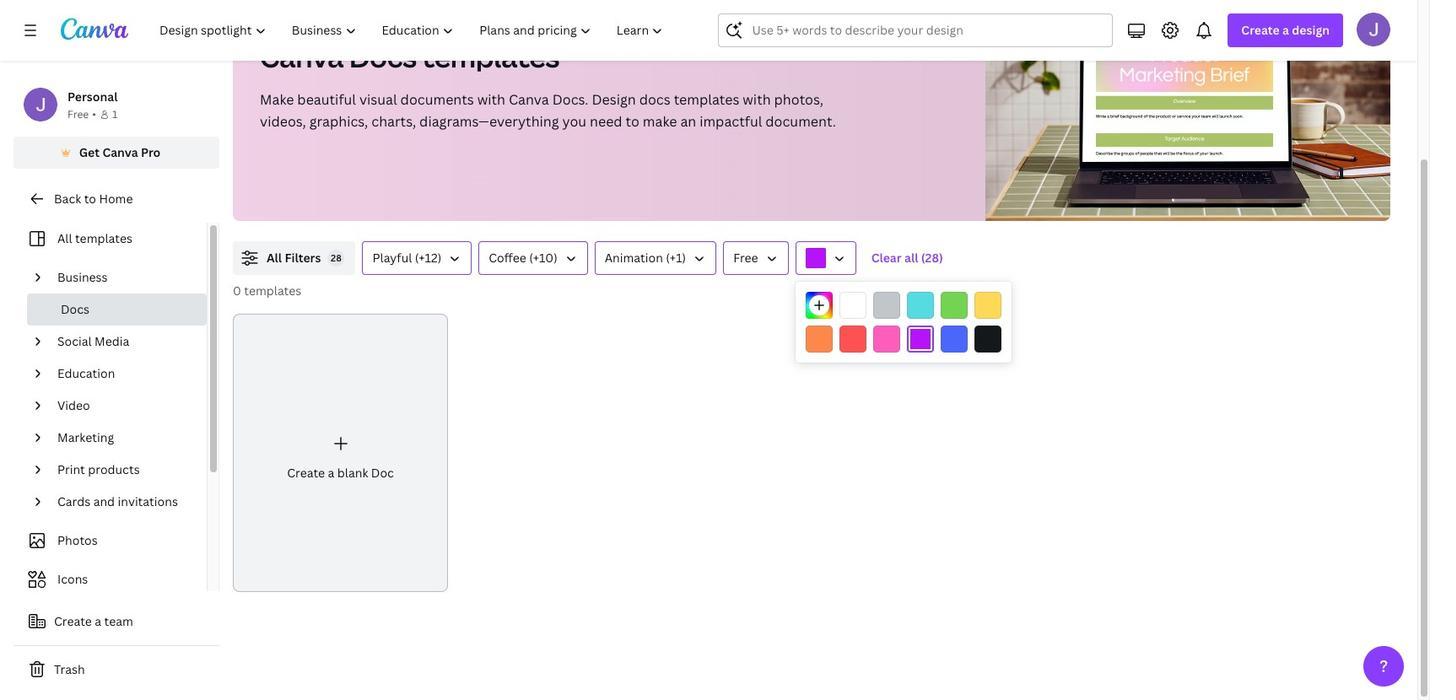 Task type: locate. For each thing, give the bounding box(es) containing it.
need
[[590, 112, 623, 131]]

business link
[[51, 262, 197, 294]]

a inside dropdown button
[[1283, 22, 1290, 38]]

1 horizontal spatial a
[[328, 465, 335, 481]]

#c1c6cb image
[[874, 292, 901, 319]]

2 horizontal spatial canva
[[509, 90, 549, 109]]

create
[[1242, 22, 1280, 38], [287, 465, 325, 481], [54, 614, 92, 630]]

with up impactful
[[743, 90, 771, 109]]

a for design
[[1283, 22, 1290, 38]]

#fed958 image
[[975, 292, 1002, 319]]

0 horizontal spatial canva
[[102, 144, 138, 160]]

1 horizontal spatial canva
[[260, 39, 344, 75]]

0 horizontal spatial all
[[57, 230, 72, 246]]

0 horizontal spatial create
[[54, 614, 92, 630]]

canva up beautiful at the left top of page
[[260, 39, 344, 75]]

icons
[[57, 571, 88, 587]]

2 vertical spatial a
[[95, 614, 101, 630]]

to right 'need'
[[626, 112, 640, 131]]

with up diagrams—everything
[[477, 90, 506, 109]]

2 horizontal spatial create
[[1242, 22, 1280, 38]]

0 vertical spatial create
[[1242, 22, 1280, 38]]

1 vertical spatial a
[[328, 465, 335, 481]]

photos,
[[774, 90, 824, 109]]

a left design
[[1283, 22, 1290, 38]]

a inside button
[[95, 614, 101, 630]]

all
[[905, 250, 919, 266]]

create a design button
[[1228, 14, 1344, 47]]

1 vertical spatial create
[[287, 465, 325, 481]]

animation
[[605, 250, 663, 266]]

all for all filters
[[267, 250, 282, 266]]

media
[[95, 333, 129, 349]]

design
[[1292, 22, 1330, 38]]

0 horizontal spatial a
[[95, 614, 101, 630]]

to inside make beautiful visual documents with canva docs. design docs templates with photos, videos, graphics, charts, diagrams—everything you need to make an impactful document.
[[626, 112, 640, 131]]

jacob simon image
[[1357, 13, 1391, 46]]

get
[[79, 144, 100, 160]]

playful
[[373, 250, 412, 266]]

canva left pro
[[102, 144, 138, 160]]

Search search field
[[752, 14, 1103, 46]]

0 horizontal spatial docs
[[61, 301, 89, 317]]

None search field
[[719, 14, 1114, 47]]

1 vertical spatial canva
[[509, 90, 549, 109]]

docs
[[639, 90, 671, 109]]

business
[[57, 269, 108, 285]]

#74d353 image
[[941, 292, 968, 319], [941, 292, 968, 319]]

a for team
[[95, 614, 101, 630]]

social
[[57, 333, 92, 349]]

1 vertical spatial all
[[267, 250, 282, 266]]

templates
[[422, 39, 560, 75], [674, 90, 740, 109], [75, 230, 132, 246], [244, 283, 302, 299]]

create left blank
[[287, 465, 325, 481]]

1 horizontal spatial free
[[734, 250, 758, 266]]

free for free
[[734, 250, 758, 266]]

0 vertical spatial all
[[57, 230, 72, 246]]

all for all templates
[[57, 230, 72, 246]]

clear all (28)
[[872, 250, 943, 266]]

video
[[57, 398, 90, 414]]

playful (+12)
[[373, 250, 442, 266]]

(28)
[[921, 250, 943, 266]]

create a blank doc link
[[233, 314, 448, 593]]

templates up an
[[674, 90, 740, 109]]

docs up 'visual'
[[349, 39, 417, 75]]

print
[[57, 462, 85, 478]]

free
[[68, 107, 89, 122], [734, 250, 758, 266]]

with
[[477, 90, 506, 109], [743, 90, 771, 109]]

add a new color image
[[806, 292, 833, 319], [806, 292, 833, 319]]

0 vertical spatial canva
[[260, 39, 344, 75]]

0 horizontal spatial to
[[84, 191, 96, 207]]

canva
[[260, 39, 344, 75], [509, 90, 549, 109], [102, 144, 138, 160]]

docs
[[349, 39, 417, 75], [61, 301, 89, 317]]

create inside dropdown button
[[1242, 22, 1280, 38]]

make
[[260, 90, 294, 109]]

marketing link
[[51, 422, 197, 454]]

back to home link
[[14, 182, 219, 216]]

0 vertical spatial to
[[626, 112, 640, 131]]

icons link
[[24, 564, 197, 596]]

1 vertical spatial to
[[84, 191, 96, 207]]

#b612fb image
[[806, 248, 826, 268]]

back to home
[[54, 191, 133, 207]]

#15181b image
[[975, 326, 1002, 353]]

create left design
[[1242, 22, 1280, 38]]

free inside button
[[734, 250, 758, 266]]

to
[[626, 112, 640, 131], [84, 191, 96, 207]]

docs up social
[[61, 301, 89, 317]]

a
[[1283, 22, 1290, 38], [328, 465, 335, 481], [95, 614, 101, 630]]

design
[[592, 90, 636, 109]]

all inside all templates link
[[57, 230, 72, 246]]

cards and invitations
[[57, 494, 178, 510]]

all left filters
[[267, 250, 282, 266]]

#c1c6cb image
[[874, 292, 901, 319]]

2 vertical spatial create
[[54, 614, 92, 630]]

2 vertical spatial canva
[[102, 144, 138, 160]]

templates inside make beautiful visual documents with canva docs. design docs templates with photos, videos, graphics, charts, diagrams—everything you need to make an impactful document.
[[674, 90, 740, 109]]

trash link
[[14, 653, 219, 687]]

1 horizontal spatial docs
[[349, 39, 417, 75]]

0 vertical spatial free
[[68, 107, 89, 122]]

0 templates
[[233, 283, 302, 299]]

free left •
[[68, 107, 89, 122]]

2 horizontal spatial a
[[1283, 22, 1290, 38]]

playful (+12) button
[[362, 241, 472, 275]]

#15181b image
[[975, 326, 1002, 353]]

print products link
[[51, 454, 197, 486]]

trash
[[54, 662, 85, 678]]

create inside button
[[54, 614, 92, 630]]

#ffffff image
[[840, 292, 867, 319]]

a left blank
[[328, 465, 335, 481]]

free right (+1)
[[734, 250, 758, 266]]

canva left docs.
[[509, 90, 549, 109]]

charts,
[[372, 112, 416, 131]]

graphics,
[[309, 112, 368, 131]]

canva inside make beautiful visual documents with canva docs. design docs templates with photos, videos, graphics, charts, diagrams—everything you need to make an impactful document.
[[509, 90, 549, 109]]

#fe884c image
[[806, 326, 833, 353]]

cards and invitations link
[[51, 486, 197, 518]]

create a team button
[[14, 605, 219, 639]]

0 horizontal spatial with
[[477, 90, 506, 109]]

1 vertical spatial free
[[734, 250, 758, 266]]

0 vertical spatial a
[[1283, 22, 1290, 38]]

a left the team
[[95, 614, 101, 630]]

1 horizontal spatial create
[[287, 465, 325, 481]]

all
[[57, 230, 72, 246], [267, 250, 282, 266]]

create a team
[[54, 614, 133, 630]]

#55dbe0 image
[[907, 292, 934, 319], [907, 292, 934, 319]]

free for free •
[[68, 107, 89, 122]]

top level navigation element
[[149, 14, 678, 47]]

video link
[[51, 390, 197, 422]]

to right back
[[84, 191, 96, 207]]

1 horizontal spatial with
[[743, 90, 771, 109]]

1 horizontal spatial to
[[626, 112, 640, 131]]

templates up diagrams—everything
[[422, 39, 560, 75]]

invitations
[[118, 494, 178, 510]]

create a blank doc element
[[233, 314, 448, 593]]

filters
[[285, 250, 321, 266]]

1 vertical spatial docs
[[61, 301, 89, 317]]

1 horizontal spatial all
[[267, 250, 282, 266]]

all down back
[[57, 230, 72, 246]]

#fd5ebb image
[[874, 326, 901, 353], [874, 326, 901, 353]]

photos link
[[24, 525, 197, 557]]

1
[[112, 107, 118, 122]]

0 horizontal spatial free
[[68, 107, 89, 122]]

create down "icons"
[[54, 614, 92, 630]]



Task type: vqa. For each thing, say whether or not it's contained in the screenshot.
a to the middle
yes



Task type: describe. For each thing, give the bounding box(es) containing it.
animation (+1)
[[605, 250, 686, 266]]

an
[[681, 112, 696, 131]]

coffee (+10) button
[[479, 241, 588, 275]]

photos
[[57, 533, 98, 549]]

social media
[[57, 333, 129, 349]]

28 filter options selected element
[[328, 250, 345, 267]]

cards
[[57, 494, 90, 510]]

print products
[[57, 462, 140, 478]]

doc
[[371, 465, 394, 481]]

blank
[[337, 465, 368, 481]]

#b612fb image
[[806, 248, 826, 268]]

create for create a blank doc
[[287, 465, 325, 481]]

coffee (+10)
[[489, 250, 558, 266]]

#fd5152 image
[[840, 326, 867, 353]]

clear all (28) button
[[863, 241, 952, 275]]

templates down back to home
[[75, 230, 132, 246]]

#b612fb image
[[907, 326, 934, 353]]

marketing
[[57, 430, 114, 446]]

create a design
[[1242, 22, 1330, 38]]

#fed958 image
[[975, 292, 1002, 319]]

#fe884c image
[[806, 326, 833, 353]]

•
[[92, 107, 96, 122]]

clear
[[872, 250, 902, 266]]

a for blank
[[328, 465, 335, 481]]

all filters
[[267, 250, 321, 266]]

coffee
[[489, 250, 527, 266]]

canva docs templates
[[260, 39, 560, 75]]

28
[[331, 252, 342, 264]]

and
[[93, 494, 115, 510]]

education link
[[51, 358, 197, 390]]

beautiful
[[297, 90, 356, 109]]

(+10)
[[529, 250, 558, 266]]

you
[[563, 112, 587, 131]]

get canva pro
[[79, 144, 161, 160]]

personal
[[68, 89, 118, 105]]

canva inside "button"
[[102, 144, 138, 160]]

animation (+1) button
[[595, 241, 717, 275]]

create for create a design
[[1242, 22, 1280, 38]]

impactful
[[700, 112, 762, 131]]

create for create a team
[[54, 614, 92, 630]]

#4a66fb image
[[941, 326, 968, 353]]

visual
[[359, 90, 397, 109]]

(+12)
[[415, 250, 442, 266]]

create a blank doc
[[287, 465, 394, 481]]

2 with from the left
[[743, 90, 771, 109]]

pro
[[141, 144, 161, 160]]

free button
[[723, 241, 789, 275]]

1 with from the left
[[477, 90, 506, 109]]

0 vertical spatial docs
[[349, 39, 417, 75]]

home
[[99, 191, 133, 207]]

free •
[[68, 107, 96, 122]]

social media link
[[51, 326, 197, 358]]

diagrams—everything
[[420, 112, 559, 131]]

documents
[[401, 90, 474, 109]]

(+1)
[[666, 250, 686, 266]]

0
[[233, 283, 241, 299]]

all templates
[[57, 230, 132, 246]]

make
[[643, 112, 677, 131]]

#4a66fb image
[[941, 326, 968, 353]]

products
[[88, 462, 140, 478]]

back
[[54, 191, 81, 207]]

make beautiful visual documents with canva docs. design docs templates with photos, videos, graphics, charts, diagrams—everything you need to make an impactful document.
[[260, 90, 836, 131]]

education
[[57, 365, 115, 381]]

#ffffff image
[[840, 292, 867, 319]]

team
[[104, 614, 133, 630]]

#fd5152 image
[[840, 326, 867, 353]]

document.
[[766, 112, 836, 131]]

templates right 0
[[244, 283, 302, 299]]

all templates link
[[24, 223, 197, 255]]

get canva pro button
[[14, 137, 219, 169]]

videos,
[[260, 112, 306, 131]]

docs.
[[552, 90, 589, 109]]

#b612fb image
[[907, 326, 934, 353]]



